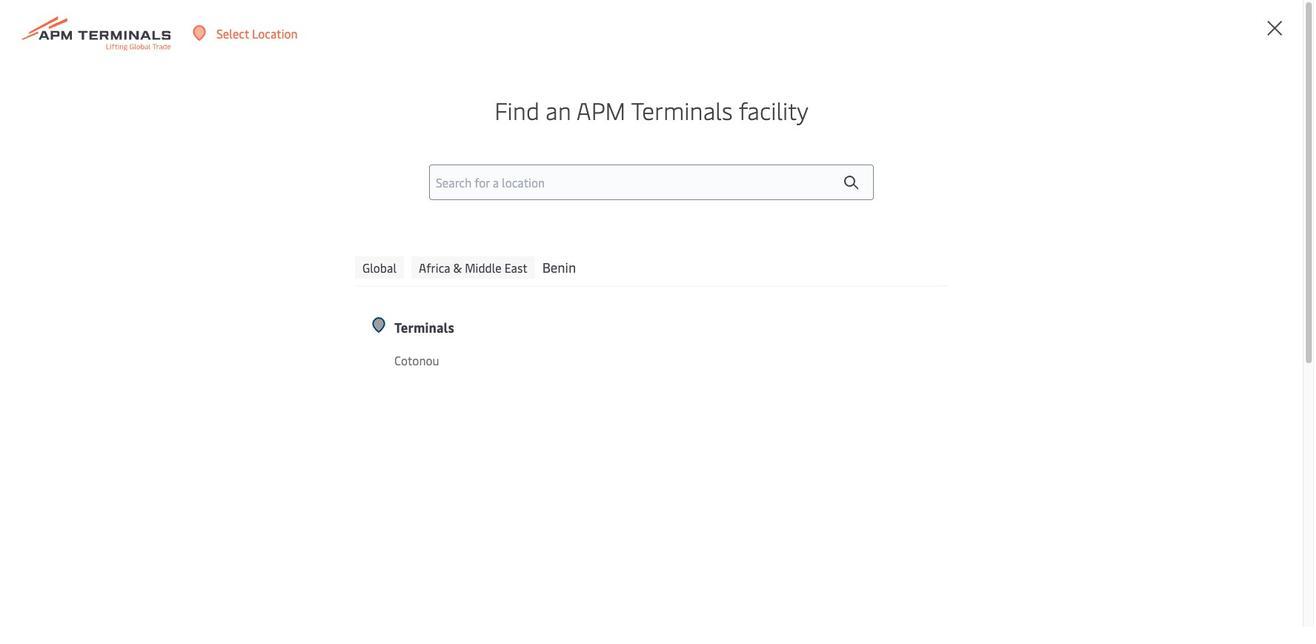 Task type: locate. For each thing, give the bounding box(es) containing it.
apm
[[576, 94, 626, 126]]

global button
[[355, 256, 404, 279]]

1 vertical spatial terminals
[[394, 318, 454, 336]]

africa
[[419, 259, 450, 276]]

global
[[362, 259, 397, 276]]

find
[[495, 94, 540, 126]]

africa & middle east button
[[411, 256, 535, 279]]

facility
[[739, 94, 809, 126]]

login / create account
[[1155, 25, 1275, 42]]

account
[[1231, 25, 1275, 42]]

1 horizontal spatial terminals
[[631, 94, 733, 126]]

login
[[1155, 25, 1184, 42]]

0 vertical spatial terminals
[[631, 94, 733, 126]]

terminals
[[631, 94, 733, 126], [394, 318, 454, 336]]

0 horizontal spatial terminals
[[394, 318, 454, 336]]



Task type: describe. For each thing, give the bounding box(es) containing it.
middle
[[465, 259, 502, 276]]

login / create account link
[[1128, 0, 1275, 67]]

an
[[546, 94, 571, 126]]

/
[[1187, 25, 1191, 42]]

benin
[[542, 258, 576, 276]]

africa & middle east
[[419, 259, 528, 276]]

east
[[505, 259, 528, 276]]

cotonou link
[[394, 351, 612, 370]]

find an apm terminals facility
[[495, 94, 809, 126]]

cotonou
[[394, 352, 439, 368]]

Search for a location search field
[[429, 164, 874, 200]]

benin button
[[542, 256, 576, 279]]

create
[[1194, 25, 1229, 42]]

location
[[252, 25, 298, 41]]

select
[[216, 25, 249, 41]]

text search text field
[[105, 405, 782, 441]]

&
[[453, 259, 462, 276]]

select location
[[216, 25, 298, 41]]



Task type: vqa. For each thing, say whether or not it's contained in the screenshot.
Select
yes



